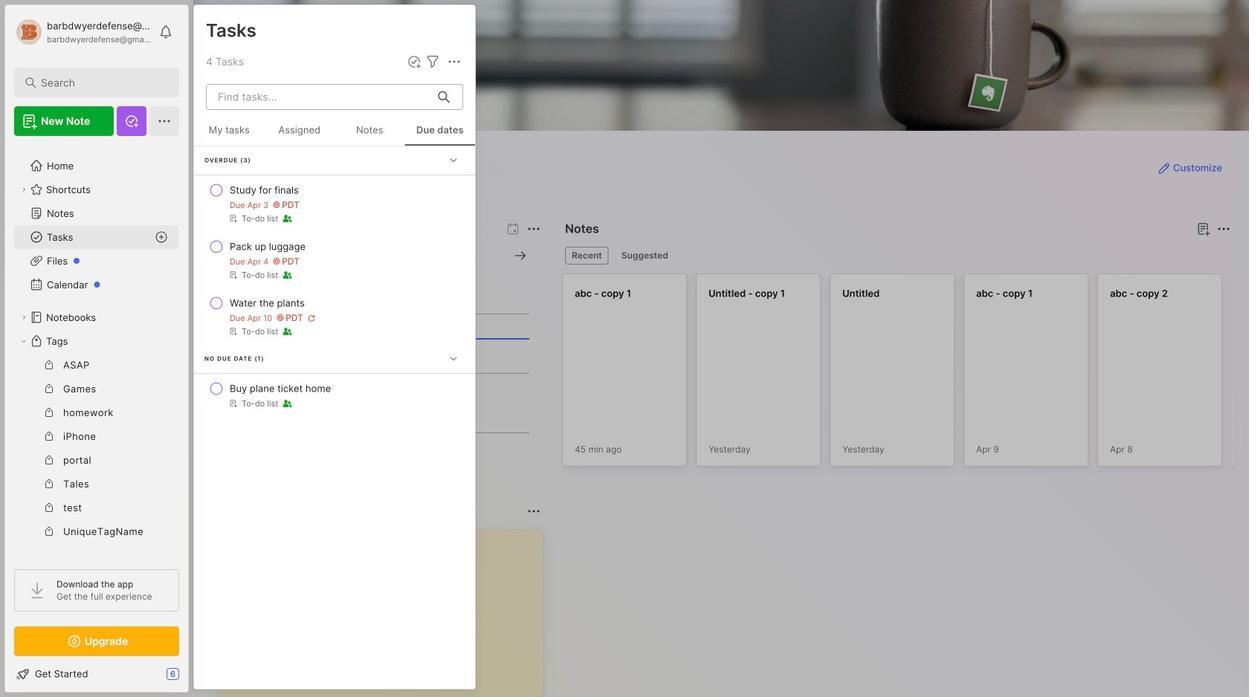 Task type: locate. For each thing, give the bounding box(es) containing it.
study for finals 1 cell
[[230, 183, 299, 198]]

expand tags image
[[19, 337, 28, 346]]

None search field
[[41, 74, 160, 91]]

group
[[14, 353, 178, 567]]

tab list
[[565, 247, 1229, 265]]

Help and Learning task checklist field
[[5, 663, 188, 686]]

pack up luggage 2 cell
[[230, 239, 306, 254]]

main element
[[0, 0, 193, 698]]

filter tasks image
[[424, 53, 442, 71]]

expand notebooks image
[[19, 313, 28, 322]]

buy plane ticket home 5 cell
[[230, 382, 331, 396]]

2 tab from the left
[[615, 247, 675, 265]]

tree inside main element
[[5, 145, 188, 624]]

row
[[200, 177, 469, 231], [200, 234, 469, 287], [200, 290, 469, 344], [200, 376, 469, 416]]

row group
[[194, 147, 475, 417], [562, 274, 1249, 476]]

1 tab from the left
[[565, 247, 609, 265]]

0 horizontal spatial tab
[[565, 247, 609, 265]]

2 row from the top
[[200, 234, 469, 287]]

1 horizontal spatial tab
[[615, 247, 675, 265]]

tab
[[565, 247, 609, 265], [615, 247, 675, 265]]

0 horizontal spatial row group
[[194, 147, 475, 417]]

Search text field
[[41, 76, 160, 90]]

tree
[[5, 145, 188, 624]]

3 row from the top
[[200, 290, 469, 344]]

Account field
[[14, 17, 152, 47]]



Task type: vqa. For each thing, say whether or not it's contained in the screenshot.
row group
yes



Task type: describe. For each thing, give the bounding box(es) containing it.
1 row from the top
[[200, 177, 469, 231]]

4 row from the top
[[200, 376, 469, 416]]

group inside "tree"
[[14, 353, 178, 567]]

Filter tasks field
[[424, 53, 442, 71]]

none search field inside main element
[[41, 74, 160, 91]]

collapse noduedate image
[[446, 351, 461, 366]]

More actions and view options field
[[442, 53, 463, 71]]

Find tasks… text field
[[209, 85, 429, 109]]

click to collapse image
[[188, 670, 199, 688]]

more actions and view options image
[[445, 53, 463, 71]]

collapse overdue image
[[446, 153, 461, 167]]

Start writing… text field
[[230, 530, 543, 698]]

new task image
[[407, 54, 422, 69]]

water the plants 3 cell
[[230, 296, 305, 311]]

1 horizontal spatial row group
[[562, 274, 1249, 476]]



